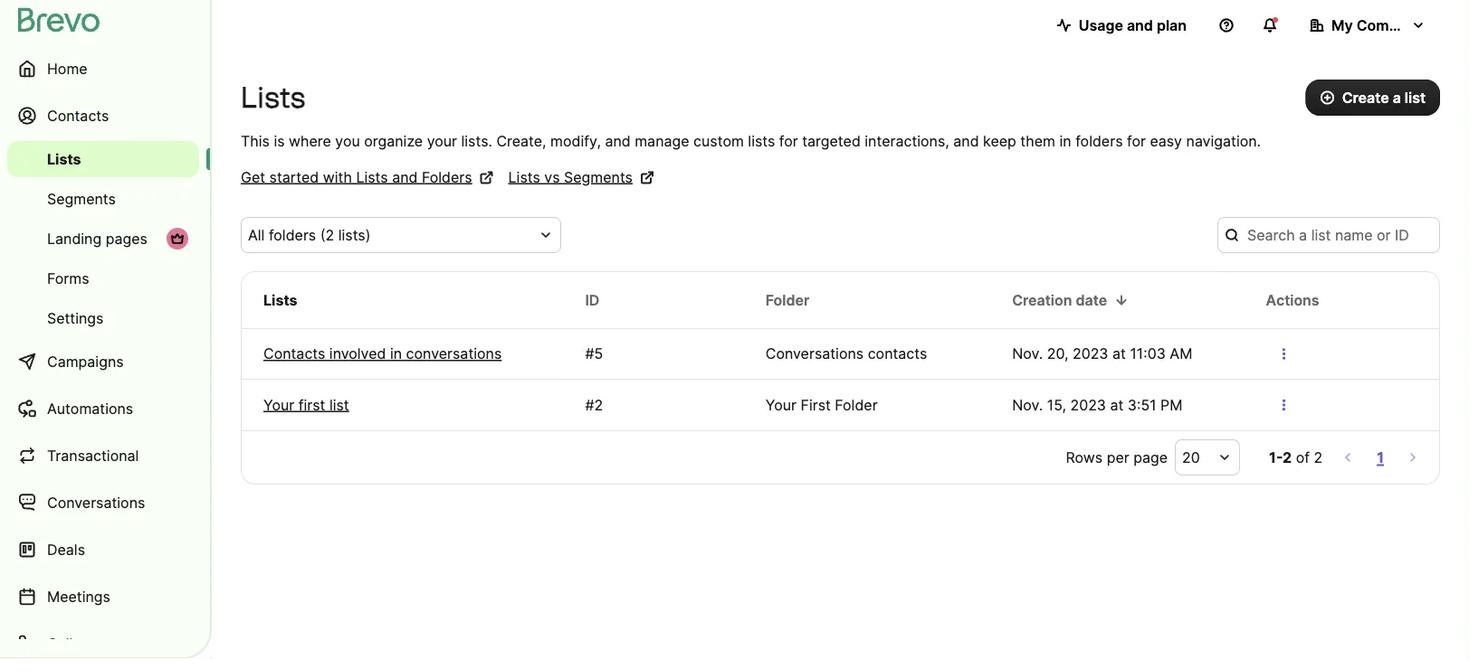 Task type: describe. For each thing, give the bounding box(es) containing it.
per
[[1107, 449, 1129, 467]]

this is where you organize your lists. create, modify, and manage custom lists for targeted interactions, and keep them in folders for easy navigation.
[[241, 132, 1261, 150]]

create
[[1342, 89, 1389, 106]]

create,
[[496, 132, 546, 150]]

segments link
[[7, 181, 199, 217]]

landing pages link
[[7, 221, 199, 257]]

automations
[[47, 400, 133, 418]]

2 for from the left
[[1127, 132, 1146, 150]]

company
[[1357, 16, 1423, 34]]

first
[[801, 396, 831, 414]]

settings
[[47, 310, 104, 327]]

create a list
[[1342, 89, 1426, 106]]

list for create a list
[[1405, 89, 1426, 106]]

lists link
[[7, 141, 199, 177]]

transactional
[[47, 447, 139, 465]]

none field inside all folders (2 lists) popup button
[[248, 224, 532, 246]]

# for 2
[[585, 396, 594, 414]]

all folders (2 lists) button
[[241, 217, 561, 253]]

your
[[427, 132, 457, 150]]

usage and plan
[[1079, 16, 1187, 34]]

2023 for 15,
[[1070, 396, 1106, 414]]

is
[[274, 132, 285, 150]]

20,
[[1047, 345, 1069, 363]]

my
[[1332, 16, 1353, 34]]

lists vs segments link
[[508, 167, 654, 188]]

with
[[323, 168, 352, 186]]

11:03
[[1130, 345, 1166, 363]]

3:51
[[1128, 396, 1156, 414]]

15,
[[1047, 396, 1066, 414]]

nov. for nov. 20, 2023 at 11:03 am
[[1012, 345, 1043, 363]]

your first folder
[[766, 396, 878, 414]]

forms link
[[7, 261, 199, 297]]

conversations for conversations contacts
[[766, 345, 864, 363]]

get started with lists and folders link
[[241, 167, 494, 188]]

calls link
[[7, 623, 199, 660]]

campaigns
[[47, 353, 124, 371]]

transactional link
[[7, 434, 199, 478]]

you
[[335, 132, 360, 150]]

all
[[248, 226, 265, 244]]

this
[[241, 132, 270, 150]]

contacts link
[[7, 94, 199, 138]]

2 horizontal spatial 2
[[1314, 449, 1323, 467]]

lists)
[[338, 226, 371, 244]]

custom
[[693, 132, 744, 150]]

1-
[[1269, 449, 1283, 467]]

# 5
[[585, 345, 603, 363]]

your first list
[[263, 396, 349, 414]]

manage
[[635, 132, 689, 150]]

creation date
[[1012, 291, 1107, 309]]

# 2
[[585, 396, 603, 414]]

contacts for contacts
[[47, 107, 109, 124]]

navigation.
[[1186, 132, 1261, 150]]

modify,
[[550, 132, 601, 150]]

2023 for 20,
[[1073, 345, 1108, 363]]

and inside get started with lists and folders link
[[392, 168, 418, 186]]

left___rvooi image
[[170, 232, 185, 246]]

nov. 15, 2023 at 3:51 pm
[[1012, 396, 1183, 414]]

contacts for contacts involved in conversations
[[263, 345, 325, 363]]

1 vertical spatial in
[[390, 345, 402, 363]]

campaigns link
[[7, 340, 199, 384]]

lists down all
[[263, 291, 297, 309]]

conversations contacts
[[766, 345, 927, 363]]

lists vs segments
[[508, 168, 633, 186]]

conversations for conversations
[[47, 494, 145, 512]]

pages
[[106, 230, 147, 248]]

contacts
[[868, 345, 927, 363]]

easy
[[1150, 132, 1182, 150]]

(2
[[320, 226, 334, 244]]

meetings
[[47, 588, 110, 606]]

deals
[[47, 541, 85, 559]]

lists
[[748, 132, 775, 150]]

2 for #
[[594, 396, 603, 414]]

lists up is
[[241, 80, 306, 115]]

actions
[[1266, 291, 1319, 309]]

1 vertical spatial folder
[[835, 396, 878, 414]]

am
[[1170, 345, 1192, 363]]

pm
[[1161, 396, 1183, 414]]



Task type: locate. For each thing, give the bounding box(es) containing it.
involved
[[329, 345, 386, 363]]

1 vertical spatial at
[[1110, 396, 1124, 414]]

lists right with
[[356, 168, 388, 186]]

folders right them
[[1076, 132, 1123, 150]]

usage
[[1079, 16, 1123, 34]]

None field
[[248, 224, 532, 246]]

list for your first list
[[329, 396, 349, 414]]

page
[[1133, 449, 1168, 467]]

20 button
[[1175, 440, 1240, 476]]

your
[[263, 396, 294, 414], [766, 396, 797, 414]]

1 vertical spatial conversations
[[47, 494, 145, 512]]

1 horizontal spatial contacts
[[263, 345, 325, 363]]

2 your from the left
[[766, 396, 797, 414]]

conversations link
[[7, 482, 199, 525]]

# down the # 5
[[585, 396, 594, 414]]

# for 5
[[585, 345, 594, 363]]

0 vertical spatial contacts
[[47, 107, 109, 124]]

1 vertical spatial list
[[329, 396, 349, 414]]

where
[[289, 132, 331, 150]]

1 vertical spatial 2023
[[1070, 396, 1106, 414]]

2023 right 20,
[[1073, 345, 1108, 363]]

folder
[[766, 291, 810, 309], [835, 396, 878, 414]]

for right lists
[[779, 132, 798, 150]]

0 horizontal spatial folders
[[269, 226, 316, 244]]

nov. left 20,
[[1012, 345, 1043, 363]]

0 horizontal spatial list
[[329, 396, 349, 414]]

2023
[[1073, 345, 1108, 363], [1070, 396, 1106, 414]]

nov.
[[1012, 345, 1043, 363], [1012, 396, 1043, 414]]

conversations down transactional
[[47, 494, 145, 512]]

interactions,
[[865, 132, 949, 150]]

0 horizontal spatial 2
[[594, 396, 603, 414]]

1 horizontal spatial list
[[1405, 89, 1426, 106]]

and right modify,
[[605, 132, 631, 150]]

lists up "segments" link
[[47, 150, 81, 168]]

20
[[1182, 449, 1200, 467]]

contacts involved in conversations link
[[263, 344, 542, 365]]

at left 3:51
[[1110, 396, 1124, 414]]

lists left the vs
[[508, 168, 540, 186]]

folder right first at bottom right
[[835, 396, 878, 414]]

1 vertical spatial #
[[585, 396, 594, 414]]

home
[[47, 60, 87, 77]]

2
[[594, 396, 603, 414], [1283, 449, 1292, 467], [1314, 449, 1323, 467]]

for
[[779, 132, 798, 150], [1127, 132, 1146, 150]]

1 horizontal spatial in
[[1060, 132, 1071, 150]]

nov. left '15,' at bottom right
[[1012, 396, 1043, 414]]

vs
[[544, 168, 560, 186]]

and
[[1127, 16, 1153, 34], [605, 132, 631, 150], [953, 132, 979, 150], [392, 168, 418, 186]]

list inside 'link'
[[329, 396, 349, 414]]

create a list button
[[1306, 80, 1440, 116]]

0 horizontal spatial segments
[[47, 190, 116, 208]]

1-2 of 2
[[1269, 449, 1323, 467]]

0 vertical spatial conversations
[[766, 345, 864, 363]]

segments up landing
[[47, 190, 116, 208]]

my company button
[[1295, 7, 1440, 43]]

2 nov. from the top
[[1012, 396, 1043, 414]]

1 vertical spatial nov.
[[1012, 396, 1043, 414]]

0 vertical spatial segments
[[564, 168, 633, 186]]

and inside "usage and plan" button
[[1127, 16, 1153, 34]]

list right a
[[1405, 89, 1426, 106]]

1 for from the left
[[779, 132, 798, 150]]

segments down modify,
[[564, 168, 633, 186]]

conversations up first at bottom right
[[766, 345, 864, 363]]

1 horizontal spatial conversations
[[766, 345, 864, 363]]

landing pages
[[47, 230, 147, 248]]

folder up conversations contacts
[[766, 291, 810, 309]]

1 horizontal spatial folders
[[1076, 132, 1123, 150]]

1 horizontal spatial segments
[[564, 168, 633, 186]]

lists
[[241, 80, 306, 115], [47, 150, 81, 168], [356, 168, 388, 186], [508, 168, 540, 186], [263, 291, 297, 309]]

list right "first"
[[329, 396, 349, 414]]

1 # from the top
[[585, 345, 594, 363]]

conversations
[[406, 345, 502, 363]]

in right involved
[[390, 345, 402, 363]]

and left the plan
[[1127, 16, 1153, 34]]

and down organize
[[392, 168, 418, 186]]

0 vertical spatial nov.
[[1012, 345, 1043, 363]]

your for your first folder
[[766, 396, 797, 414]]

2 right of
[[1314, 449, 1323, 467]]

folders
[[422, 168, 472, 186]]

0 horizontal spatial your
[[263, 396, 294, 414]]

0 horizontal spatial folder
[[766, 291, 810, 309]]

nov. 20, 2023 at 11:03 am
[[1012, 345, 1192, 363]]

your for your first list
[[263, 396, 294, 414]]

settings link
[[7, 301, 199, 337]]

at for 11:03
[[1112, 345, 1126, 363]]

# up # 2
[[585, 345, 594, 363]]

1 nov. from the top
[[1012, 345, 1043, 363]]

creation
[[1012, 291, 1072, 309]]

0 vertical spatial in
[[1060, 132, 1071, 150]]

your first list link
[[263, 395, 542, 416]]

rows per page
[[1066, 449, 1168, 467]]

contacts
[[47, 107, 109, 124], [263, 345, 325, 363]]

contacts involved in conversations
[[263, 345, 502, 363]]

1 your from the left
[[263, 396, 294, 414]]

0 horizontal spatial contacts
[[47, 107, 109, 124]]

nov. for nov. 15, 2023 at 3:51 pm
[[1012, 396, 1043, 414]]

5
[[594, 345, 603, 363]]

landing
[[47, 230, 102, 248]]

2023 right '15,' at bottom right
[[1070, 396, 1106, 414]]

contacts down home
[[47, 107, 109, 124]]

home link
[[7, 47, 199, 91]]

1
[[1377, 449, 1384, 467]]

folders left "(2"
[[269, 226, 316, 244]]

id
[[585, 291, 600, 309]]

folders
[[1076, 132, 1123, 150], [269, 226, 316, 244]]

your inside 'link'
[[263, 396, 294, 414]]

1 vertical spatial contacts
[[263, 345, 325, 363]]

all folders (2 lists)
[[248, 226, 371, 244]]

1 vertical spatial folders
[[269, 226, 316, 244]]

of
[[1296, 449, 1310, 467]]

first
[[298, 396, 325, 414]]

and left the keep
[[953, 132, 979, 150]]

my company
[[1332, 16, 1423, 34]]

2 down 5
[[594, 396, 603, 414]]

rows
[[1066, 449, 1103, 467]]

Search a list name or ID search field
[[1217, 217, 1440, 253]]

0 vertical spatial at
[[1112, 345, 1126, 363]]

0 vertical spatial #
[[585, 345, 594, 363]]

0 vertical spatial list
[[1405, 89, 1426, 106]]

deals link
[[7, 529, 199, 572]]

2 left of
[[1283, 449, 1292, 467]]

your left "first"
[[263, 396, 294, 414]]

0 horizontal spatial for
[[779, 132, 798, 150]]

0 horizontal spatial in
[[390, 345, 402, 363]]

lists.
[[461, 132, 492, 150]]

folders inside popup button
[[269, 226, 316, 244]]

meetings link
[[7, 576, 199, 619]]

1 horizontal spatial your
[[766, 396, 797, 414]]

2 # from the top
[[585, 396, 594, 414]]

0 vertical spatial 2023
[[1073, 345, 1108, 363]]

a
[[1393, 89, 1401, 106]]

organize
[[364, 132, 423, 150]]

forms
[[47, 270, 89, 287]]

1 horizontal spatial folder
[[835, 396, 878, 414]]

0 horizontal spatial conversations
[[47, 494, 145, 512]]

for left easy
[[1127, 132, 1146, 150]]

list inside button
[[1405, 89, 1426, 106]]

get started with lists and folders
[[241, 168, 472, 186]]

2 for 1-
[[1283, 449, 1292, 467]]

plan
[[1157, 16, 1187, 34]]

automations link
[[7, 387, 199, 431]]

get
[[241, 168, 265, 186]]

them
[[1020, 132, 1055, 150]]

date
[[1076, 291, 1107, 309]]

1 horizontal spatial for
[[1127, 132, 1146, 150]]

0 vertical spatial folders
[[1076, 132, 1123, 150]]

your left first at bottom right
[[766, 396, 797, 414]]

in right them
[[1060, 132, 1071, 150]]

1 button
[[1373, 445, 1388, 471]]

at left 11:03
[[1112, 345, 1126, 363]]

0 vertical spatial folder
[[766, 291, 810, 309]]

at for 3:51
[[1110, 396, 1124, 414]]

targeted
[[802, 132, 861, 150]]

keep
[[983, 132, 1016, 150]]

contacts up your first list
[[263, 345, 325, 363]]

1 horizontal spatial 2
[[1283, 449, 1292, 467]]

1 vertical spatial segments
[[47, 190, 116, 208]]

started
[[269, 168, 319, 186]]

calls
[[47, 635, 80, 653]]



Task type: vqa. For each thing, say whether or not it's contained in the screenshot.
Get started with Lists and Folders link
yes



